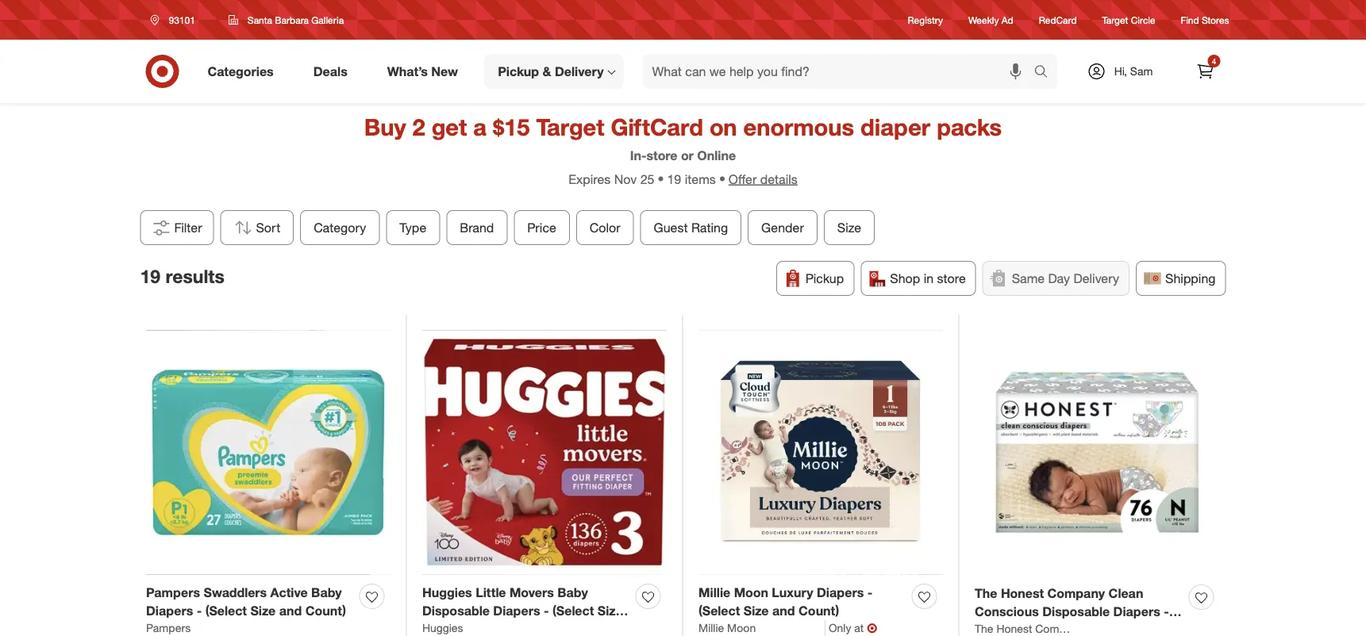 Task type: vqa. For each thing, say whether or not it's contained in the screenshot.
PICKUP in Button
yes



Task type: locate. For each thing, give the bounding box(es) containing it.
in
[[924, 271, 934, 286]]

(select down movers at the left bottom of page
[[553, 604, 594, 619]]

shipping button
[[1137, 261, 1227, 296]]

0 horizontal spatial delivery
[[555, 64, 604, 79]]

0 horizontal spatial 19
[[140, 266, 160, 288]]

huggies link
[[423, 621, 463, 637]]

moon down millie moon luxury diapers - (select size and count)
[[728, 622, 756, 636]]

deals
[[313, 64, 348, 79]]

diapers inside 'pampers swaddlers active baby diapers - (select size and count)'
[[146, 604, 193, 619]]

1 vertical spatial 19
[[140, 266, 160, 288]]

1 horizontal spatial pickup
[[806, 271, 844, 286]]

redcard
[[1039, 14, 1077, 26]]

0 horizontal spatial count)
[[306, 604, 346, 619]]

company inside the honest company clean conscious disposable diapers - (select size and pattern)
[[1048, 587, 1106, 602]]

pickup
[[498, 64, 539, 79], [806, 271, 844, 286]]

pampers inside 'pampers swaddlers active baby diapers - (select size and count)'
[[146, 586, 200, 601]]

guest rating
[[654, 220, 728, 236]]

pampers for pampers swaddlers active baby diapers - (select size and count)
[[146, 586, 200, 601]]

offer
[[729, 171, 757, 187]]

2 huggies from the top
[[423, 622, 463, 636]]

new
[[432, 64, 458, 79]]

target
[[1103, 14, 1129, 26], [536, 113, 605, 141]]

1 vertical spatial store
[[938, 271, 966, 286]]

disposable inside the honest company clean conscious disposable diapers - (select size and pattern)
[[1043, 605, 1110, 620]]

count) up only
[[799, 604, 840, 619]]

santa barbara galleria
[[248, 14, 344, 26]]

conscious
[[975, 605, 1039, 620]]

store inside button
[[938, 271, 966, 286]]

pampers
[[146, 586, 200, 601], [146, 622, 191, 636]]

93101
[[169, 14, 195, 26]]

and inside 'pampers swaddlers active baby diapers - (select size and count)'
[[279, 604, 302, 619]]

1 vertical spatial delivery
[[1074, 271, 1120, 286]]

disposable up huggies link
[[423, 604, 490, 619]]

1 baby from the left
[[311, 586, 342, 601]]

delivery right the &
[[555, 64, 604, 79]]

1 the from the top
[[975, 587, 998, 602]]

store left or
[[647, 148, 678, 163]]

giftcard
[[611, 113, 704, 141]]

filter
[[174, 220, 202, 236]]

pampers swaddlers active baby diapers - (select size and count)
[[146, 586, 346, 619]]

disposable inside the huggies little movers baby disposable diapers - (select size and count)
[[423, 604, 490, 619]]

shop in store
[[891, 271, 966, 286]]

diapers inside millie moon luxury diapers - (select size and count)
[[817, 586, 864, 601]]

millie down millie moon luxury diapers - (select size and count)
[[699, 622, 725, 636]]

pickup for pickup
[[806, 271, 844, 286]]

0 vertical spatial the
[[975, 587, 998, 602]]

delivery
[[555, 64, 604, 79], [1074, 271, 1120, 286]]

the
[[975, 587, 998, 602], [975, 623, 994, 636]]

delivery inside button
[[1074, 271, 1120, 286]]

the for the honest company
[[975, 623, 994, 636]]

sam
[[1131, 64, 1153, 78]]

diapers up pampers link
[[146, 604, 193, 619]]

0 horizontal spatial baby
[[311, 586, 342, 601]]

1 millie from the top
[[699, 586, 731, 601]]

company inside the honest company link
[[1036, 623, 1084, 636]]

diapers up only
[[817, 586, 864, 601]]

baby
[[311, 586, 342, 601], [558, 586, 588, 601]]

1 vertical spatial millie
[[699, 622, 725, 636]]

company for the honest company
[[1036, 623, 1084, 636]]

1 horizontal spatial store
[[938, 271, 966, 286]]

the down conscious
[[975, 623, 994, 636]]

day
[[1049, 271, 1071, 286]]

redcard link
[[1039, 13, 1077, 27]]

category button
[[300, 211, 380, 245]]

0 vertical spatial delivery
[[555, 64, 604, 79]]

pickup down size button
[[806, 271, 844, 286]]

and
[[279, 604, 302, 619], [773, 604, 795, 619], [423, 622, 445, 637], [1049, 623, 1072, 637]]

baby inside 'pampers swaddlers active baby diapers - (select size and count)'
[[311, 586, 342, 601]]

expires nov 25
[[569, 171, 655, 187]]

santa
[[248, 14, 272, 26]]

1 horizontal spatial 19
[[667, 171, 682, 187]]

disposable
[[423, 604, 490, 619], [1043, 605, 1110, 620]]

or
[[681, 148, 694, 163]]

0 vertical spatial store
[[647, 148, 678, 163]]

moon for millie moon
[[728, 622, 756, 636]]

pampers swaddlers active baby diapers - (select size and count) image
[[146, 331, 391, 575], [146, 331, 391, 575]]

honest inside the honest company clean conscious disposable diapers - (select size and pattern)
[[1001, 587, 1044, 602]]

1 vertical spatial the
[[975, 623, 994, 636]]

millie moon luxury diapers - (select size and count) image
[[699, 331, 944, 575], [699, 331, 944, 575]]

moon up millie moon link
[[734, 586, 769, 601]]

count)
[[306, 604, 346, 619], [799, 604, 840, 619], [449, 622, 490, 637]]

disposable up pattern)
[[1043, 605, 1110, 620]]

the honest company
[[975, 623, 1084, 636]]

1 horizontal spatial baby
[[558, 586, 588, 601]]

store right in at top right
[[938, 271, 966, 286]]

0 vertical spatial pickup
[[498, 64, 539, 79]]

huggies
[[423, 586, 472, 601], [423, 622, 463, 636]]

huggies for huggies little movers baby disposable diapers - (select size and count)
[[423, 586, 472, 601]]

(select down conscious
[[975, 623, 1017, 637]]

the inside the honest company clean conscious disposable diapers - (select size and pattern)
[[975, 587, 998, 602]]

19 left items
[[667, 171, 682, 187]]

4 link
[[1189, 54, 1224, 89]]

pattern)
[[1075, 623, 1124, 637]]

2 horizontal spatial count)
[[799, 604, 840, 619]]

1 vertical spatial target
[[536, 113, 605, 141]]

size inside the honest company clean conscious disposable diapers - (select size and pattern)
[[1020, 623, 1046, 637]]

1 vertical spatial pickup
[[806, 271, 844, 286]]

(select inside the huggies little movers baby disposable diapers - (select size and count)
[[553, 604, 594, 619]]

price button
[[514, 211, 570, 245]]

2 baby from the left
[[558, 586, 588, 601]]

count) down active
[[306, 604, 346, 619]]

19 items
[[667, 171, 716, 187]]

0 horizontal spatial pickup
[[498, 64, 539, 79]]

the for the honest company clean conscious disposable diapers - (select size and pattern)
[[975, 587, 998, 602]]

1 horizontal spatial count)
[[449, 622, 490, 637]]

1 vertical spatial pampers
[[146, 622, 191, 636]]

millie inside millie moon luxury diapers - (select size and count)
[[699, 586, 731, 601]]

count) inside 'pampers swaddlers active baby diapers - (select size and count)'
[[306, 604, 346, 619]]

0 vertical spatial moon
[[734, 586, 769, 601]]

size inside 'pampers swaddlers active baby diapers - (select size and count)'
[[251, 604, 276, 619]]

millie up millie moon
[[699, 586, 731, 601]]

baby right active
[[311, 586, 342, 601]]

- inside the honest company clean conscious disposable diapers - (select size and pattern)
[[1165, 605, 1170, 620]]

active
[[270, 586, 308, 601]]

same day delivery button
[[983, 261, 1130, 296]]

huggies little movers baby disposable diapers - (select size and count) image
[[423, 331, 667, 575], [423, 331, 667, 575]]

color
[[590, 220, 621, 236]]

guest
[[654, 220, 688, 236]]

results
[[166, 266, 225, 288]]

millie for millie moon luxury diapers - (select size and count)
[[699, 586, 731, 601]]

1 horizontal spatial disposable
[[1043, 605, 1110, 620]]

2 the from the top
[[975, 623, 994, 636]]

shipping
[[1166, 271, 1216, 286]]

diapers down clean
[[1114, 605, 1161, 620]]

count) inside the huggies little movers baby disposable diapers - (select size and count)
[[449, 622, 490, 637]]

store inside the buy 2 get a $15 target giftcard on enormous diaper packs in-store or online
[[647, 148, 678, 163]]

0 vertical spatial honest
[[1001, 587, 1044, 602]]

huggies for huggies
[[423, 622, 463, 636]]

online
[[698, 148, 736, 163]]

moon
[[734, 586, 769, 601], [728, 622, 756, 636]]

huggies inside the huggies little movers baby disposable diapers - (select size and count)
[[423, 586, 472, 601]]

movers
[[510, 586, 554, 601]]

luxury
[[772, 586, 814, 601]]

1 pampers from the top
[[146, 586, 200, 601]]

1 horizontal spatial delivery
[[1074, 271, 1120, 286]]

2
[[413, 113, 425, 141]]

moon inside millie moon link
[[728, 622, 756, 636]]

the honest company clean conscious disposable diapers - (select size and pattern) image
[[975, 331, 1221, 576], [975, 331, 1221, 576]]

hi, sam
[[1115, 64, 1153, 78]]

0 horizontal spatial store
[[647, 148, 678, 163]]

diapers down movers at the left bottom of page
[[493, 604, 541, 619]]

1 vertical spatial company
[[1036, 623, 1084, 636]]

honest up conscious
[[1001, 587, 1044, 602]]

hi,
[[1115, 64, 1128, 78]]

filter button
[[140, 211, 214, 245]]

registry link
[[908, 13, 944, 27]]

19 left results
[[140, 266, 160, 288]]

moon inside millie moon luxury diapers - (select size and count)
[[734, 586, 769, 601]]

0 vertical spatial huggies
[[423, 586, 472, 601]]

the up conscious
[[975, 587, 998, 602]]

on
[[710, 113, 737, 141]]

target left the circle
[[1103, 14, 1129, 26]]

diapers inside the huggies little movers baby disposable diapers - (select size and count)
[[493, 604, 541, 619]]

0 vertical spatial company
[[1048, 587, 1106, 602]]

1 vertical spatial honest
[[997, 623, 1033, 636]]

delivery right day
[[1074, 271, 1120, 286]]

What can we help you find? suggestions appear below search field
[[643, 54, 1038, 89]]

categories link
[[194, 54, 294, 89]]

baby inside the huggies little movers baby disposable diapers - (select size and count)
[[558, 586, 588, 601]]

baby right movers at the left bottom of page
[[558, 586, 588, 601]]

categories
[[208, 64, 274, 79]]

1 vertical spatial huggies
[[423, 622, 463, 636]]

delivery for same day delivery
[[1074, 271, 1120, 286]]

company
[[1048, 587, 1106, 602], [1036, 623, 1084, 636]]

(select
[[205, 604, 247, 619], [553, 604, 594, 619], [699, 604, 740, 619], [975, 623, 1017, 637]]

2 millie from the top
[[699, 622, 725, 636]]

gender button
[[748, 211, 818, 245]]

category
[[314, 220, 366, 236]]

count) down little
[[449, 622, 490, 637]]

pickup inside button
[[806, 271, 844, 286]]

1 horizontal spatial target
[[1103, 14, 1129, 26]]

store
[[647, 148, 678, 163], [938, 271, 966, 286]]

clean
[[1109, 587, 1144, 602]]

diapers inside the honest company clean conscious disposable diapers - (select size and pattern)
[[1114, 605, 1161, 620]]

target up expires
[[536, 113, 605, 141]]

0 horizontal spatial disposable
[[423, 604, 490, 619]]

0 vertical spatial pampers
[[146, 586, 200, 601]]

2 pampers from the top
[[146, 622, 191, 636]]

(select up millie moon
[[699, 604, 740, 619]]

0 vertical spatial 19
[[667, 171, 682, 187]]

&
[[543, 64, 552, 79]]

millie for millie moon
[[699, 622, 725, 636]]

1 huggies from the top
[[423, 586, 472, 601]]

(select inside the honest company clean conscious disposable diapers - (select size and pattern)
[[975, 623, 1017, 637]]

0 horizontal spatial target
[[536, 113, 605, 141]]

1 vertical spatial moon
[[728, 622, 756, 636]]

0 vertical spatial millie
[[699, 586, 731, 601]]

(select down swaddlers
[[205, 604, 247, 619]]

the inside the honest company link
[[975, 623, 994, 636]]

honest down conscious
[[997, 623, 1033, 636]]

4
[[1213, 56, 1217, 66]]

pickup left the &
[[498, 64, 539, 79]]



Task type: describe. For each thing, give the bounding box(es) containing it.
diaper
[[861, 113, 931, 141]]

millie moon luxury diapers - (select size and count) link
[[699, 585, 906, 621]]

same
[[1012, 271, 1045, 286]]

target circle link
[[1103, 13, 1156, 27]]

the honest company clean conscious disposable diapers - (select size and pattern)
[[975, 587, 1170, 637]]

sort
[[256, 220, 281, 236]]

packs
[[937, 113, 1002, 141]]

0 vertical spatial target
[[1103, 14, 1129, 26]]

type
[[400, 220, 427, 236]]

search
[[1027, 65, 1066, 81]]

- inside the huggies little movers baby disposable diapers - (select size and count)
[[544, 604, 549, 619]]

expires
[[569, 171, 611, 187]]

barbara
[[275, 14, 309, 26]]

shop
[[891, 271, 921, 286]]

only
[[829, 622, 852, 636]]

brand button
[[447, 211, 508, 245]]

nov
[[615, 171, 637, 187]]

a
[[474, 113, 487, 141]]

company for the honest company clean conscious disposable diapers - (select size and pattern)
[[1048, 587, 1106, 602]]

pampers for pampers
[[146, 622, 191, 636]]

huggies little movers baby disposable diapers - (select size and count) link
[[423, 585, 630, 637]]

pickup for pickup & delivery
[[498, 64, 539, 79]]

target inside the buy 2 get a $15 target giftcard on enormous diaper packs in-store or online
[[536, 113, 605, 141]]

find
[[1181, 14, 1200, 26]]

target circle
[[1103, 14, 1156, 26]]

pampers link
[[146, 621, 191, 637]]

brand
[[460, 220, 494, 236]]

baby for active
[[311, 586, 342, 601]]

19 results
[[140, 266, 225, 288]]

size inside millie moon luxury diapers - (select size and count)
[[744, 604, 769, 619]]

stores
[[1202, 14, 1230, 26]]

pampers swaddlers active baby diapers - (select size and count) link
[[146, 585, 353, 621]]

the honest company clean conscious disposable diapers - (select size and pattern) link
[[975, 585, 1183, 637]]

find stores
[[1181, 14, 1230, 26]]

sort button
[[220, 211, 294, 245]]

price
[[528, 220, 557, 236]]

little
[[476, 586, 506, 601]]

at
[[855, 622, 864, 636]]

pickup button
[[777, 261, 855, 296]]

enormous
[[744, 113, 855, 141]]

circle
[[1132, 14, 1156, 26]]

galleria
[[312, 14, 344, 26]]

gender
[[762, 220, 805, 236]]

find stores link
[[1181, 13, 1230, 27]]

moon for millie moon luxury diapers - (select size and count)
[[734, 586, 769, 601]]

guest rating button
[[641, 211, 742, 245]]

weekly
[[969, 14, 1000, 26]]

offer details
[[729, 171, 798, 187]]

25
[[641, 171, 655, 187]]

93101 button
[[140, 6, 212, 34]]

and inside millie moon luxury diapers - (select size and count)
[[773, 604, 795, 619]]

pickup & delivery
[[498, 64, 604, 79]]

delivery for pickup & delivery
[[555, 64, 604, 79]]

count) inside millie moon luxury diapers - (select size and count)
[[799, 604, 840, 619]]

19 for 19 results
[[140, 266, 160, 288]]

millie moon
[[699, 622, 756, 636]]

millie moon link
[[699, 621, 826, 637]]

weekly ad
[[969, 14, 1014, 26]]

what's new link
[[374, 54, 478, 89]]

size inside button
[[838, 220, 862, 236]]

registry
[[908, 14, 944, 26]]

deals link
[[300, 54, 368, 89]]

color button
[[577, 211, 634, 245]]

(select inside 'pampers swaddlers active baby diapers - (select size and count)'
[[205, 604, 247, 619]]

(select inside millie moon luxury diapers - (select size and count)
[[699, 604, 740, 619]]

the honest company link
[[975, 622, 1084, 637]]

get
[[432, 113, 467, 141]]

weekly ad link
[[969, 13, 1014, 27]]

- inside 'pampers swaddlers active baby diapers - (select size and count)'
[[197, 604, 202, 619]]

and inside the huggies little movers baby disposable diapers - (select size and count)
[[423, 622, 445, 637]]

size inside the huggies little movers baby disposable diapers - (select size and count)
[[598, 604, 623, 619]]

and inside the honest company clean conscious disposable diapers - (select size and pattern)
[[1049, 623, 1072, 637]]

swaddlers
[[204, 586, 267, 601]]

same day delivery
[[1012, 271, 1120, 286]]

$15
[[493, 113, 530, 141]]

baby for movers
[[558, 586, 588, 601]]

¬
[[867, 621, 878, 636]]

honest for the honest company clean conscious disposable diapers - (select size and pattern)
[[1001, 587, 1044, 602]]

in-
[[630, 148, 647, 163]]

buy
[[364, 113, 406, 141]]

items
[[685, 171, 716, 187]]

rating
[[692, 220, 728, 236]]

only at ¬
[[829, 621, 878, 636]]

type button
[[386, 211, 440, 245]]

offer details button
[[716, 170, 798, 188]]

size button
[[824, 211, 875, 245]]

honest for the honest company
[[997, 623, 1033, 636]]

what's new
[[387, 64, 458, 79]]

- inside millie moon luxury diapers - (select size and count)
[[868, 586, 873, 601]]

search button
[[1027, 54, 1066, 92]]

19 for 19 items
[[667, 171, 682, 187]]



